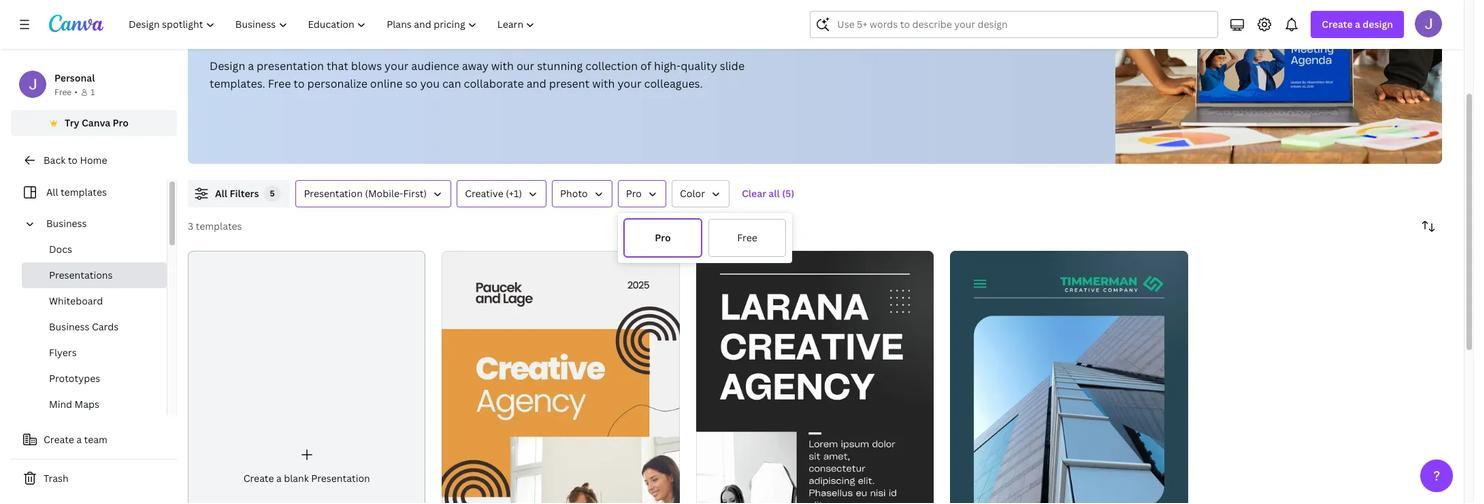Task type: locate. For each thing, give the bounding box(es) containing it.
0 vertical spatial create
[[1322, 18, 1353, 31]]

0 vertical spatial your
[[385, 59, 409, 74]]

with down collection
[[592, 76, 615, 91]]

free down the presentation on the top of the page
[[268, 76, 291, 91]]

audience
[[411, 59, 459, 74]]

maps
[[75, 398, 99, 411]]

presentation
[[210, 17, 351, 46], [304, 187, 363, 200], [311, 472, 370, 485]]

a for blank
[[276, 472, 282, 485]]

try canva pro button
[[11, 110, 177, 136]]

2 horizontal spatial templates
[[355, 17, 466, 46]]

0 vertical spatial templates
[[355, 17, 466, 46]]

presentation inside button
[[304, 187, 363, 200]]

0 horizontal spatial templates
[[61, 186, 107, 199]]

personalize
[[307, 76, 367, 91]]

0 vertical spatial pro
[[113, 116, 129, 129]]

a inside create a team "button"
[[76, 434, 82, 447]]

free for free
[[737, 231, 757, 244]]

create inside create a blank presentation element
[[243, 472, 274, 485]]

2 vertical spatial presentation
[[311, 472, 370, 485]]

with
[[491, 59, 514, 74], [592, 76, 615, 91]]

5
[[270, 188, 275, 199]]

try canva pro
[[65, 116, 129, 129]]

None search field
[[810, 11, 1219, 38]]

0 vertical spatial presentation
[[210, 17, 351, 46]]

back to home
[[44, 154, 107, 167]]

all down back
[[46, 186, 58, 199]]

clear all (5) button
[[735, 180, 801, 208]]

docs
[[49, 243, 72, 256]]

free inside design a presentation that blows your audience away with our stunning collection of high-quality slide templates. free to personalize online so you can collaborate and present with your colleagues.
[[268, 76, 291, 91]]

0 horizontal spatial your
[[385, 59, 409, 74]]

a left team
[[76, 434, 82, 447]]

1 horizontal spatial with
[[592, 76, 615, 91]]

back
[[44, 154, 65, 167]]

trash link
[[11, 466, 177, 493]]

pro
[[113, 116, 129, 129], [626, 187, 642, 200], [655, 231, 671, 244]]

1 vertical spatial templates
[[61, 186, 107, 199]]

all
[[46, 186, 58, 199], [215, 187, 227, 200]]

free •
[[54, 86, 78, 98]]

a for team
[[76, 434, 82, 447]]

presentation for presentation templates
[[210, 17, 351, 46]]

back to home link
[[11, 147, 177, 174]]

prototypes link
[[22, 366, 167, 392]]

a inside design a presentation that blows your audience away with our stunning collection of high-quality slide templates. free to personalize online so you can collaborate and present with your colleagues.
[[248, 59, 254, 74]]

cards
[[92, 321, 119, 334]]

2 vertical spatial create
[[243, 472, 274, 485]]

1 horizontal spatial free
[[268, 76, 291, 91]]

flyers link
[[22, 340, 167, 366]]

can
[[442, 76, 461, 91]]

presentation for presentation (mobile-first)
[[304, 187, 363, 200]]

creative
[[465, 187, 503, 200]]

a
[[1355, 18, 1361, 31], [248, 59, 254, 74], [76, 434, 82, 447], [276, 472, 282, 485]]

to right back
[[68, 154, 78, 167]]

1 vertical spatial your
[[618, 76, 642, 91]]

create inside create a design dropdown button
[[1322, 18, 1353, 31]]

1 vertical spatial pro
[[626, 187, 642, 200]]

a left blank
[[276, 472, 282, 485]]

create a team
[[44, 434, 107, 447]]

1 horizontal spatial create
[[243, 472, 274, 485]]

blows
[[351, 59, 382, 74]]

0 horizontal spatial pro
[[113, 116, 129, 129]]

all left filters
[[215, 187, 227, 200]]

pro button
[[618, 180, 666, 208], [623, 218, 702, 258]]

green teal modern creative company mobile-first presentation image
[[950, 251, 1188, 504]]

design a presentation that blows your audience away with our stunning collection of high-quality slide templates. free to personalize online so you can collaborate and present with your colleagues.
[[210, 59, 745, 91]]

2 vertical spatial pro
[[655, 231, 671, 244]]

canva
[[82, 116, 110, 129]]

2 horizontal spatial create
[[1322, 18, 1353, 31]]

to down the presentation on the top of the page
[[294, 76, 305, 91]]

templates
[[355, 17, 466, 46], [61, 186, 107, 199], [196, 220, 242, 233]]

Sort by button
[[1415, 213, 1442, 240]]

quality
[[681, 59, 717, 74]]

your up online
[[385, 59, 409, 74]]

business for business
[[46, 217, 87, 230]]

0 horizontal spatial with
[[491, 59, 514, 74]]

templates right 3
[[196, 220, 242, 233]]

your
[[385, 59, 409, 74], [618, 76, 642, 91]]

2 horizontal spatial pro
[[655, 231, 671, 244]]

2 vertical spatial templates
[[196, 220, 242, 233]]

all for all filters
[[215, 187, 227, 200]]

1 vertical spatial create
[[44, 434, 74, 447]]

create
[[1322, 18, 1353, 31], [44, 434, 74, 447], [243, 472, 274, 485]]

business up flyers on the left bottom of page
[[49, 321, 90, 334]]

presentation left (mobile- on the top left of the page
[[304, 187, 363, 200]]

to inside back to home link
[[68, 154, 78, 167]]

all templates
[[46, 186, 107, 199]]

(mobile-
[[365, 187, 403, 200]]

1 vertical spatial to
[[68, 154, 78, 167]]

3
[[188, 220, 193, 233]]

creative (+1)
[[465, 187, 522, 200]]

free left •
[[54, 86, 72, 98]]

0 horizontal spatial all
[[46, 186, 58, 199]]

1 vertical spatial business
[[49, 321, 90, 334]]

templates for all templates
[[61, 186, 107, 199]]

1 vertical spatial presentation
[[304, 187, 363, 200]]

all for all templates
[[46, 186, 58, 199]]

templates for presentation templates
[[355, 17, 466, 46]]

create a blank presentation
[[243, 472, 370, 485]]

free down clear at the right of the page
[[737, 231, 757, 244]]

templates up audience
[[355, 17, 466, 46]]

design
[[210, 59, 245, 74]]

templates.
[[210, 76, 265, 91]]

templates down back to home
[[61, 186, 107, 199]]

team
[[84, 434, 107, 447]]

business link
[[41, 211, 159, 237]]

presentation up the presentation on the top of the page
[[210, 17, 351, 46]]

0 horizontal spatial create
[[44, 434, 74, 447]]

free inside button
[[737, 231, 757, 244]]

free button
[[708, 218, 787, 258]]

5 filter options selected element
[[264, 186, 281, 202]]

mind
[[49, 398, 72, 411]]

pro button down "color"
[[623, 218, 702, 258]]

flyers
[[49, 346, 77, 359]]

a inside create a design dropdown button
[[1355, 18, 1361, 31]]

a inside create a blank presentation element
[[276, 472, 282, 485]]

1 horizontal spatial pro
[[626, 187, 642, 200]]

Search search field
[[837, 12, 1210, 37]]

photo
[[560, 187, 588, 200]]

a left design on the right top
[[1355, 18, 1361, 31]]

business
[[46, 217, 87, 230], [49, 321, 90, 334]]

prototypes
[[49, 372, 100, 385]]

colleagues.
[[644, 76, 703, 91]]

0 horizontal spatial to
[[68, 154, 78, 167]]

2 horizontal spatial free
[[737, 231, 757, 244]]

pro inside button
[[113, 116, 129, 129]]

0 horizontal spatial free
[[54, 86, 72, 98]]

presentation (mobile-first)
[[304, 187, 427, 200]]

to
[[294, 76, 305, 91], [68, 154, 78, 167]]

free
[[268, 76, 291, 91], [54, 86, 72, 98], [737, 231, 757, 244]]

1 horizontal spatial to
[[294, 76, 305, 91]]

with up collaborate
[[491, 59, 514, 74]]

create left design on the right top
[[1322, 18, 1353, 31]]

1 horizontal spatial all
[[215, 187, 227, 200]]

trash
[[44, 472, 68, 485]]

you
[[420, 76, 440, 91]]

presentation right blank
[[311, 472, 370, 485]]

your down of at the left
[[618, 76, 642, 91]]

try
[[65, 116, 79, 129]]

pro button left "color"
[[618, 180, 666, 208]]

business for business cards
[[49, 321, 90, 334]]

1 horizontal spatial templates
[[196, 220, 242, 233]]

0 vertical spatial to
[[294, 76, 305, 91]]

business up docs
[[46, 217, 87, 230]]

create left blank
[[243, 472, 274, 485]]

a up templates.
[[248, 59, 254, 74]]

0 vertical spatial business
[[46, 217, 87, 230]]

first)
[[403, 187, 427, 200]]

create inside create a team "button"
[[44, 434, 74, 447]]

personal
[[54, 71, 95, 84]]

mind maps link
[[22, 392, 167, 418]]

create down mind at the bottom of the page
[[44, 434, 74, 447]]



Task type: describe. For each thing, give the bounding box(es) containing it.
business cards link
[[22, 314, 167, 340]]

all filters
[[215, 187, 259, 200]]

pro for the topmost pro "button"
[[626, 187, 642, 200]]

jacob simon image
[[1415, 10, 1442, 37]]

color
[[680, 187, 705, 200]]

presentations
[[49, 269, 113, 282]]

of
[[641, 59, 651, 74]]

create a blank presentation link
[[188, 251, 426, 504]]

1
[[90, 86, 95, 98]]

1 vertical spatial with
[[592, 76, 615, 91]]

(+1)
[[506, 187, 522, 200]]

templates for 3 templates
[[196, 220, 242, 233]]

pro for bottom pro "button"
[[655, 231, 671, 244]]

to inside design a presentation that blows your audience away with our stunning collection of high-quality slide templates. free to personalize online so you can collaborate and present with your colleagues.
[[294, 76, 305, 91]]

away
[[462, 59, 489, 74]]

home
[[80, 154, 107, 167]]

whiteboard
[[49, 295, 103, 308]]

3 templates
[[188, 220, 242, 233]]

so
[[405, 76, 418, 91]]

color button
[[672, 180, 730, 208]]

0 vertical spatial pro button
[[618, 180, 666, 208]]

present
[[549, 76, 590, 91]]

create for create a design
[[1322, 18, 1353, 31]]

a for design
[[1355, 18, 1361, 31]]

our
[[517, 59, 534, 74]]

•
[[74, 86, 78, 98]]

clear
[[742, 187, 766, 200]]

docs link
[[22, 237, 167, 263]]

create a blank presentation element
[[188, 251, 426, 504]]

clear all (5)
[[742, 187, 794, 200]]

collaborate
[[464, 76, 524, 91]]

top level navigation element
[[120, 11, 547, 38]]

a for presentation
[[248, 59, 254, 74]]

filters
[[230, 187, 259, 200]]

(5)
[[782, 187, 794, 200]]

mind maps
[[49, 398, 99, 411]]

blank
[[284, 472, 309, 485]]

presentation
[[257, 59, 324, 74]]

stunning
[[537, 59, 583, 74]]

create for create a team
[[44, 434, 74, 447]]

0 vertical spatial with
[[491, 59, 514, 74]]

free for free •
[[54, 86, 72, 98]]

slide
[[720, 59, 745, 74]]

black white professional creative agency mobile presentation image
[[696, 251, 934, 504]]

whiteboard link
[[22, 289, 167, 314]]

business cards
[[49, 321, 119, 334]]

create a design button
[[1311, 11, 1404, 38]]

creative (+1) button
[[457, 180, 547, 208]]

photo button
[[552, 180, 612, 208]]

all templates link
[[19, 180, 159, 206]]

high-
[[654, 59, 681, 74]]

create for create a blank presentation
[[243, 472, 274, 485]]

create a design
[[1322, 18, 1393, 31]]

orange white creative agency mobile-first presentation image
[[442, 251, 680, 504]]

create a team button
[[11, 427, 177, 454]]

1 vertical spatial pro button
[[623, 218, 702, 258]]

presentation (mobile-first) button
[[296, 180, 451, 208]]

and
[[527, 76, 546, 91]]

collection
[[586, 59, 638, 74]]

design
[[1363, 18, 1393, 31]]

online
[[370, 76, 403, 91]]

all
[[769, 187, 780, 200]]

that
[[327, 59, 348, 74]]

presentation templates
[[210, 17, 466, 46]]

1 horizontal spatial your
[[618, 76, 642, 91]]



Task type: vqa. For each thing, say whether or not it's contained in the screenshot.
the middle thinking
no



